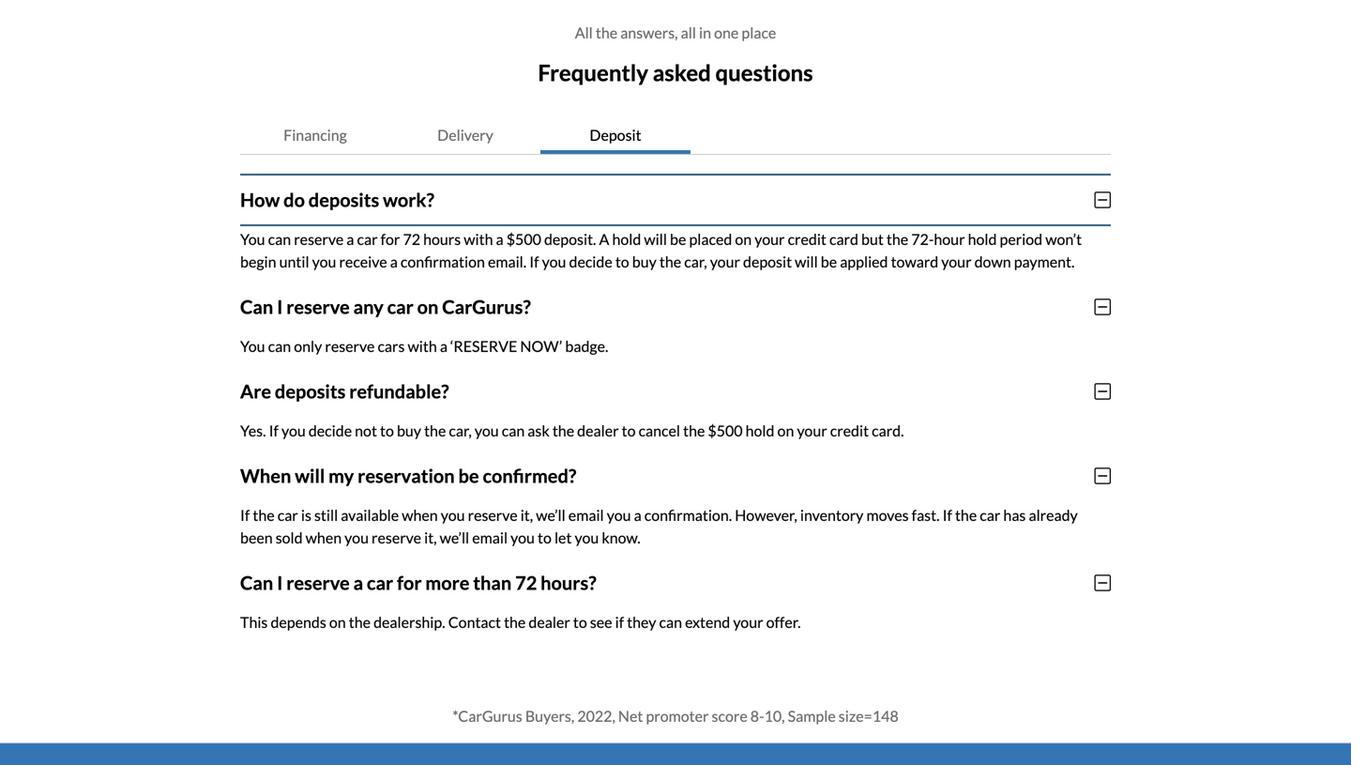 Task type: locate. For each thing, give the bounding box(es) containing it.
car up receive
[[357, 230, 378, 248]]

2 i from the top
[[277, 571, 283, 594]]

for inside dropdown button
[[397, 571, 422, 594]]

0 horizontal spatial decide
[[309, 421, 352, 440]]

be down the card
[[821, 252, 837, 271]]

$500
[[507, 230, 542, 248], [708, 421, 743, 440]]

you right until
[[312, 252, 336, 271]]

deposit tab
[[541, 116, 691, 154]]

1 horizontal spatial decide
[[569, 252, 613, 271]]

the
[[596, 23, 618, 42], [887, 230, 909, 248], [660, 252, 682, 271], [424, 421, 446, 440], [553, 421, 575, 440], [683, 421, 705, 440], [253, 506, 275, 524], [956, 506, 977, 524], [349, 613, 371, 631], [504, 613, 526, 631]]

you
[[312, 252, 336, 271], [542, 252, 566, 271], [282, 421, 306, 440], [475, 421, 499, 440], [441, 506, 465, 524], [607, 506, 631, 524], [345, 528, 369, 547], [511, 528, 535, 547], [575, 528, 599, 547]]

reserve up "only"
[[287, 296, 350, 318]]

0 horizontal spatial $500
[[507, 230, 542, 248]]

confirmation.
[[645, 506, 732, 524]]

this depends on the dealership. contact the dealer to see if they can extend your offer.
[[240, 613, 801, 631]]

1 minus square image from the top
[[1095, 297, 1111, 316]]

can right they on the bottom left of page
[[659, 613, 682, 631]]

1 vertical spatial minus square image
[[1095, 573, 1111, 592]]

2 vertical spatial minus square image
[[1095, 466, 1111, 485]]

hours?
[[541, 571, 597, 594]]

for inside you can reserve a car for 72 hours with a $500 deposit. a hold will be placed on your credit card but the 72-hour hold period won't begin until you receive a confirmation email. if you decide to buy the car, your deposit will be applied toward your down payment.
[[381, 230, 400, 248]]

can left "ask"
[[502, 421, 525, 440]]

will down how do deposits work? dropdown button
[[644, 230, 667, 248]]

0 vertical spatial $500
[[507, 230, 542, 248]]

decide left not
[[309, 421, 352, 440]]

1 vertical spatial we'll
[[440, 528, 470, 547]]

we'll up more
[[440, 528, 470, 547]]

0 vertical spatial you
[[240, 230, 265, 248]]

1 horizontal spatial it,
[[521, 506, 533, 524]]

2 vertical spatial be
[[459, 464, 479, 487]]

minus square image
[[1095, 190, 1111, 209], [1095, 382, 1111, 401], [1095, 466, 1111, 485]]

i up depends
[[277, 571, 283, 594]]

on inside dropdown button
[[417, 296, 439, 318]]

car inside dropdown button
[[387, 296, 414, 318]]

1 can from the top
[[240, 296, 273, 318]]

can left "only"
[[268, 337, 291, 355]]

2 horizontal spatial will
[[795, 252, 818, 271]]

for up receive
[[381, 230, 400, 248]]

0 vertical spatial car,
[[685, 252, 707, 271]]

*cargurus buyers, 2022, net promoter score 8-10, sample size=148
[[453, 707, 899, 725]]

car inside you can reserve a car for 72 hours with a $500 deposit. a hold will be placed on your credit card but the 72-hour hold period won't begin until you receive a confirmation email. if you decide to buy the car, your deposit will be applied toward your down payment.
[[357, 230, 378, 248]]

to inside you can reserve a car for 72 hours with a $500 deposit. a hold will be placed on your credit card but the 72-hour hold period won't begin until you receive a confirmation email. if you decide to buy the car, your deposit will be applied toward your down payment.
[[616, 252, 630, 271]]

0 vertical spatial can
[[240, 296, 273, 318]]

minus square image for can i reserve a car for more than 72 hours?
[[1095, 573, 1111, 592]]

car left "is"
[[278, 506, 298, 524]]

all
[[575, 23, 593, 42]]

car left has
[[980, 506, 1001, 524]]

will inside dropdown button
[[295, 464, 325, 487]]

it,
[[521, 506, 533, 524], [424, 528, 437, 547]]

be left "confirmed?"
[[459, 464, 479, 487]]

a left the 'reserve
[[440, 337, 448, 355]]

you left let
[[511, 528, 535, 547]]

0 horizontal spatial 72
[[403, 230, 421, 248]]

0 horizontal spatial email
[[472, 528, 508, 547]]

i for can i reserve a car for more than 72 hours?
[[277, 571, 283, 594]]

2 minus square image from the top
[[1095, 382, 1111, 401]]

not
[[355, 421, 377, 440]]

72
[[403, 230, 421, 248], [515, 571, 537, 594]]

be
[[670, 230, 687, 248], [821, 252, 837, 271], [459, 464, 479, 487]]

to left cancel
[[622, 421, 636, 440]]

only
[[294, 337, 322, 355]]

0 vertical spatial for
[[381, 230, 400, 248]]

minus square image inside when will my reservation be confirmed? dropdown button
[[1095, 466, 1111, 485]]

0 vertical spatial will
[[644, 230, 667, 248]]

0 horizontal spatial be
[[459, 464, 479, 487]]

are deposits refundable?
[[240, 380, 449, 403]]

you up begin
[[240, 230, 265, 248]]

1 vertical spatial with
[[408, 337, 437, 355]]

begin
[[240, 252, 276, 271]]

0 vertical spatial minus square image
[[1095, 297, 1111, 316]]

the up been
[[253, 506, 275, 524]]

1 horizontal spatial 72
[[515, 571, 537, 594]]

1 horizontal spatial with
[[464, 230, 493, 248]]

minus square image inside are deposits refundable? dropdown button
[[1095, 382, 1111, 401]]

period
[[1000, 230, 1043, 248]]

can i reserve any car on cargurus? button
[[240, 280, 1111, 333]]

1 vertical spatial can
[[240, 571, 273, 594]]

car, down placed
[[685, 252, 707, 271]]

10,
[[765, 707, 785, 725]]

0 vertical spatial email
[[569, 506, 604, 524]]

you down deposit.
[[542, 252, 566, 271]]

0 horizontal spatial it,
[[424, 528, 437, 547]]

1 horizontal spatial dealer
[[577, 421, 619, 440]]

you
[[240, 230, 265, 248], [240, 337, 265, 355]]

to left see
[[573, 613, 587, 631]]

1 vertical spatial buy
[[397, 421, 421, 440]]

to
[[616, 252, 630, 271], [380, 421, 394, 440], [622, 421, 636, 440], [538, 528, 552, 547], [573, 613, 587, 631]]

a down available
[[354, 571, 363, 594]]

car
[[357, 230, 378, 248], [387, 296, 414, 318], [278, 506, 298, 524], [980, 506, 1001, 524], [367, 571, 393, 594]]

if up been
[[240, 506, 250, 524]]

size=148
[[839, 707, 899, 725]]

but
[[862, 230, 884, 248]]

are deposits refundable? button
[[240, 365, 1111, 418]]

do
[[284, 188, 305, 211]]

can
[[240, 296, 273, 318], [240, 571, 273, 594]]

if right fast.
[[943, 506, 953, 524]]

your down placed
[[710, 252, 741, 271]]

on
[[735, 230, 752, 248], [417, 296, 439, 318], [778, 421, 795, 440], [329, 613, 346, 631]]

confirmation
[[401, 252, 485, 271]]

can
[[268, 230, 291, 248], [268, 337, 291, 355], [502, 421, 525, 440], [659, 613, 682, 631]]

email.
[[488, 252, 527, 271]]

1 horizontal spatial email
[[569, 506, 604, 524]]

be inside dropdown button
[[459, 464, 479, 487]]

all
[[681, 23, 697, 42]]

can inside dropdown button
[[240, 571, 273, 594]]

you up are
[[240, 337, 265, 355]]

72 right than on the left of page
[[515, 571, 537, 594]]

will right deposit
[[795, 252, 818, 271]]

0 vertical spatial buy
[[633, 252, 657, 271]]

0 vertical spatial decide
[[569, 252, 613, 271]]

email up than on the left of page
[[472, 528, 508, 547]]

the left "dealership."
[[349, 613, 371, 631]]

0 vertical spatial dealer
[[577, 421, 619, 440]]

1 vertical spatial for
[[397, 571, 422, 594]]

email up let
[[569, 506, 604, 524]]

0 horizontal spatial with
[[408, 337, 437, 355]]

1 horizontal spatial buy
[[633, 252, 657, 271]]

$500 down are deposits refundable? dropdown button
[[708, 421, 743, 440]]

minus square image inside can i reserve a car for more than 72 hours? dropdown button
[[1095, 573, 1111, 592]]

minus square image
[[1095, 297, 1111, 316], [1095, 573, 1111, 592]]

1 vertical spatial dealer
[[529, 613, 571, 631]]

2022,
[[578, 707, 616, 725]]

2 horizontal spatial hold
[[968, 230, 997, 248]]

until
[[279, 252, 309, 271]]

1 horizontal spatial when
[[402, 506, 438, 524]]

2 horizontal spatial be
[[821, 252, 837, 271]]

car for 72
[[357, 230, 378, 248]]

0 horizontal spatial car,
[[449, 421, 472, 440]]

dealer right "ask"
[[577, 421, 619, 440]]

0 horizontal spatial we'll
[[440, 528, 470, 547]]

1 horizontal spatial car,
[[685, 252, 707, 271]]

you right yes.
[[282, 421, 306, 440]]

deposits inside how do deposits work? dropdown button
[[309, 188, 379, 211]]

0 vertical spatial with
[[464, 230, 493, 248]]

0 vertical spatial 72
[[403, 230, 421, 248]]

hold up down
[[968, 230, 997, 248]]

can i reserve a car for more than 72 hours?
[[240, 571, 597, 594]]

are
[[240, 380, 271, 403]]

1 horizontal spatial credit
[[831, 421, 869, 440]]

1 you from the top
[[240, 230, 265, 248]]

minus square image for can i reserve any car on cargurus?
[[1095, 297, 1111, 316]]

car right the any
[[387, 296, 414, 318]]

deposit
[[743, 252, 792, 271]]

minus square image inside how do deposits work? dropdown button
[[1095, 190, 1111, 209]]

your
[[755, 230, 785, 248], [710, 252, 741, 271], [942, 252, 972, 271], [797, 421, 828, 440], [733, 613, 764, 631]]

score
[[712, 707, 748, 725]]

'reserve
[[451, 337, 518, 355]]

deposit
[[590, 126, 642, 144]]

0 vertical spatial it,
[[521, 506, 533, 524]]

for for 72
[[381, 230, 400, 248]]

buy down refundable?
[[397, 421, 421, 440]]

decide down a
[[569, 252, 613, 271]]

a inside if the car is still available when you reserve it, we'll email you a confirmation. however, inventory moves fast. if the car has already been sold when you reserve it, we'll email you to let you know.
[[634, 506, 642, 524]]

$500 up email.
[[507, 230, 542, 248]]

0 vertical spatial we'll
[[536, 506, 566, 524]]

3 minus square image from the top
[[1095, 466, 1111, 485]]

place
[[742, 23, 777, 42]]

0 vertical spatial when
[[402, 506, 438, 524]]

when down when will my reservation be confirmed?
[[402, 506, 438, 524]]

asked
[[653, 59, 711, 86]]

1 horizontal spatial $500
[[708, 421, 743, 440]]

be left placed
[[670, 230, 687, 248]]

how do deposits work?
[[240, 188, 435, 211]]

work?
[[383, 188, 435, 211]]

net
[[619, 707, 643, 725]]

to up can i reserve any car on cargurus? dropdown button in the top of the page
[[616, 252, 630, 271]]

0 vertical spatial minus square image
[[1095, 190, 1111, 209]]

your left offer.
[[733, 613, 764, 631]]

refundable?
[[349, 380, 449, 403]]

a inside dropdown button
[[354, 571, 363, 594]]

car up "dealership."
[[367, 571, 393, 594]]

it, down "confirmed?"
[[521, 506, 533, 524]]

1 horizontal spatial will
[[644, 230, 667, 248]]

when down 'still'
[[306, 528, 342, 547]]

hold
[[613, 230, 641, 248], [968, 230, 997, 248], [746, 421, 775, 440]]

your down hour on the top of page
[[942, 252, 972, 271]]

you inside you can reserve a car for 72 hours with a $500 deposit. a hold will be placed on your credit card but the 72-hour hold period won't begin until you receive a confirmation email. if you decide to buy the car, your deposit will be applied toward your down payment.
[[240, 230, 265, 248]]

dealer
[[577, 421, 619, 440], [529, 613, 571, 631]]

on right placed
[[735, 230, 752, 248]]

buy inside you can reserve a car for 72 hours with a $500 deposit. a hold will be placed on your credit card but the 72-hour hold period won't begin until you receive a confirmation email. if you decide to buy the car, your deposit will be applied toward your down payment.
[[633, 252, 657, 271]]

credit left the card
[[788, 230, 827, 248]]

can down begin
[[240, 296, 273, 318]]

72 inside dropdown button
[[515, 571, 537, 594]]

0 vertical spatial credit
[[788, 230, 827, 248]]

financing
[[284, 126, 347, 144]]

for left more
[[397, 571, 422, 594]]

if
[[530, 252, 539, 271], [269, 421, 279, 440], [240, 506, 250, 524], [943, 506, 953, 524]]

for for more
[[397, 571, 422, 594]]

if right email.
[[530, 252, 539, 271]]

1 vertical spatial when
[[306, 528, 342, 547]]

reserve up depends
[[287, 571, 350, 594]]

you can only reserve cars with a 'reserve now' badge.
[[240, 337, 609, 355]]

minus square image inside can i reserve any car on cargurus? dropdown button
[[1095, 297, 1111, 316]]

badge.
[[565, 337, 609, 355]]

1 vertical spatial i
[[277, 571, 283, 594]]

deposits down "only"
[[275, 380, 346, 403]]

reservation
[[358, 464, 455, 487]]

toward
[[891, 252, 939, 271]]

0 vertical spatial deposits
[[309, 188, 379, 211]]

i down until
[[277, 296, 283, 318]]

car, up when will my reservation be confirmed?
[[449, 421, 472, 440]]

i
[[277, 296, 283, 318], [277, 571, 283, 594]]

you for how
[[240, 230, 265, 248]]

we'll
[[536, 506, 566, 524], [440, 528, 470, 547]]

your up deposit
[[755, 230, 785, 248]]

0 vertical spatial i
[[277, 296, 283, 318]]

72 left hours
[[403, 230, 421, 248]]

i for can i reserve any car on cargurus?
[[277, 296, 283, 318]]

applied
[[840, 252, 889, 271]]

the right "ask"
[[553, 421, 575, 440]]

deposits
[[309, 188, 379, 211], [275, 380, 346, 403]]

car for cargurus?
[[387, 296, 414, 318]]

can up until
[[268, 230, 291, 248]]

with right cars
[[408, 337, 437, 355]]

reserve up until
[[294, 230, 344, 248]]

1 i from the top
[[277, 296, 283, 318]]

will left my
[[295, 464, 325, 487]]

2 minus square image from the top
[[1095, 573, 1111, 592]]

0 horizontal spatial will
[[295, 464, 325, 487]]

0 vertical spatial be
[[670, 230, 687, 248]]

the right but
[[887, 230, 909, 248]]

1 vertical spatial deposits
[[275, 380, 346, 403]]

decide inside you can reserve a car for 72 hours with a $500 deposit. a hold will be placed on your credit card but the 72-hour hold period won't begin until you receive a confirmation email. if you decide to buy the car, your deposit will be applied toward your down payment.
[[569, 252, 613, 271]]

1 vertical spatial decide
[[309, 421, 352, 440]]

1 vertical spatial be
[[821, 252, 837, 271]]

we'll up let
[[536, 506, 566, 524]]

0 horizontal spatial credit
[[788, 230, 827, 248]]

yes.
[[240, 421, 266, 440]]

cancel
[[639, 421, 681, 440]]

can inside dropdown button
[[240, 296, 273, 318]]

a up receive
[[347, 230, 354, 248]]

i inside dropdown button
[[277, 296, 283, 318]]

1 vertical spatial minus square image
[[1095, 382, 1111, 401]]

a right receive
[[390, 252, 398, 271]]

when will my reservation be confirmed?
[[240, 464, 577, 487]]

you down available
[[345, 528, 369, 547]]

email
[[569, 506, 604, 524], [472, 528, 508, 547]]

2 can from the top
[[240, 571, 273, 594]]

card
[[830, 230, 859, 248]]

with right hours
[[464, 230, 493, 248]]

1 minus square image from the top
[[1095, 190, 1111, 209]]

hold up however,
[[746, 421, 775, 440]]

than
[[473, 571, 512, 594]]

1 horizontal spatial we'll
[[536, 506, 566, 524]]

my
[[329, 464, 354, 487]]

buy up can i reserve any car on cargurus? dropdown button in the top of the page
[[633, 252, 657, 271]]

hold right a
[[613, 230, 641, 248]]

1 vertical spatial you
[[240, 337, 265, 355]]

to left let
[[538, 528, 552, 547]]

2 vertical spatial will
[[295, 464, 325, 487]]

can inside you can reserve a car for 72 hours with a $500 deposit. a hold will be placed on your credit card but the 72-hour hold period won't begin until you receive a confirmation email. if you decide to buy the car, your deposit will be applied toward your down payment.
[[268, 230, 291, 248]]

tab list
[[240, 116, 1111, 155]]

on up "you can only reserve cars with a 'reserve now' badge."
[[417, 296, 439, 318]]

i inside dropdown button
[[277, 571, 283, 594]]

if inside you can reserve a car for 72 hours with a $500 deposit. a hold will be placed on your credit card but the 72-hour hold period won't begin until you receive a confirmation email. if you decide to buy the car, your deposit will be applied toward your down payment.
[[530, 252, 539, 271]]

0 horizontal spatial buy
[[397, 421, 421, 440]]

1 vertical spatial 72
[[515, 571, 537, 594]]

dealer down hours?
[[529, 613, 571, 631]]

credit left the card.
[[831, 421, 869, 440]]

can up this
[[240, 571, 273, 594]]

dealership.
[[374, 613, 446, 631]]

2 you from the top
[[240, 337, 265, 355]]

buy
[[633, 252, 657, 271], [397, 421, 421, 440]]

deposits right 'do'
[[309, 188, 379, 211]]

72 inside you can reserve a car for 72 hours with a $500 deposit. a hold will be placed on your credit card but the 72-hour hold period won't begin until you receive a confirmation email. if you decide to buy the car, your deposit will be applied toward your down payment.
[[403, 230, 421, 248]]

it, up "can i reserve a car for more than 72 hours?" at the left
[[424, 528, 437, 547]]

1 vertical spatial car,
[[449, 421, 472, 440]]

reserve inside can i reserve a car for more than 72 hours? dropdown button
[[287, 571, 350, 594]]

with
[[464, 230, 493, 248], [408, 337, 437, 355]]

car inside dropdown button
[[367, 571, 393, 594]]

the right contact
[[504, 613, 526, 631]]

you up know.
[[607, 506, 631, 524]]



Task type: describe. For each thing, give the bounding box(es) containing it.
hours
[[423, 230, 461, 248]]

on up however,
[[778, 421, 795, 440]]

ask
[[528, 421, 550, 440]]

can i reserve any car on cargurus?
[[240, 296, 531, 318]]

now'
[[520, 337, 563, 355]]

a up email.
[[496, 230, 504, 248]]

one
[[715, 23, 739, 42]]

a
[[599, 230, 610, 248]]

1 horizontal spatial be
[[670, 230, 687, 248]]

reserve down "confirmed?"
[[468, 506, 518, 524]]

how
[[240, 188, 280, 211]]

can for can i reserve a car for more than 72 hours?
[[240, 571, 273, 594]]

on inside you can reserve a car for 72 hours with a $500 deposit. a hold will be placed on your credit card but the 72-hour hold period won't begin until you receive a confirmation email. if you decide to buy the car, your deposit will be applied toward your down payment.
[[735, 230, 752, 248]]

inventory
[[801, 506, 864, 524]]

0 horizontal spatial hold
[[613, 230, 641, 248]]

promoter
[[646, 707, 709, 725]]

to right not
[[380, 421, 394, 440]]

sample
[[788, 707, 836, 725]]

cargurus?
[[442, 296, 531, 318]]

1 vertical spatial will
[[795, 252, 818, 271]]

extend
[[685, 613, 731, 631]]

delivery tab
[[391, 116, 541, 154]]

to inside if the car is still available when you reserve it, we'll email you a confirmation. however, inventory moves fast. if the car has already been sold when you reserve it, we'll email you to let you know.
[[538, 528, 552, 547]]

contact
[[448, 613, 501, 631]]

with inside you can reserve a car for 72 hours with a $500 deposit. a hold will be placed on your credit card but the 72-hour hold period won't begin until you receive a confirmation email. if you decide to buy the car, your deposit will be applied toward your down payment.
[[464, 230, 493, 248]]

been
[[240, 528, 273, 547]]

reserve inside can i reserve any car on cargurus? dropdown button
[[287, 296, 350, 318]]

you left "ask"
[[475, 421, 499, 440]]

tab list containing financing
[[240, 116, 1111, 155]]

can for can i reserve any car on cargurus?
[[240, 296, 273, 318]]

1 vertical spatial credit
[[831, 421, 869, 440]]

how do deposits work? button
[[240, 173, 1111, 226]]

deposit.
[[544, 230, 597, 248]]

reserve inside you can reserve a car for 72 hours with a $500 deposit. a hold will be placed on your credit card but the 72-hour hold period won't begin until you receive a confirmation email. if you decide to buy the car, your deposit will be applied toward your down payment.
[[294, 230, 344, 248]]

answers,
[[621, 23, 678, 42]]

can i reserve a car for more than 72 hours? button
[[240, 556, 1111, 609]]

1 vertical spatial $500
[[708, 421, 743, 440]]

when
[[240, 464, 291, 487]]

in
[[699, 23, 712, 42]]

placed
[[689, 230, 732, 248]]

fast.
[[912, 506, 940, 524]]

frequently
[[538, 59, 649, 86]]

car, inside you can reserve a car for 72 hours with a $500 deposit. a hold will be placed on your credit card but the 72-hour hold period won't begin until you receive a confirmation email. if you decide to buy the car, your deposit will be applied toward your down payment.
[[685, 252, 707, 271]]

know.
[[602, 528, 641, 547]]

still
[[314, 506, 338, 524]]

cars
[[378, 337, 405, 355]]

sold
[[276, 528, 303, 547]]

is
[[301, 506, 312, 524]]

already
[[1029, 506, 1078, 524]]

if right yes.
[[269, 421, 279, 440]]

hour
[[934, 230, 966, 248]]

1 horizontal spatial hold
[[746, 421, 775, 440]]

however,
[[735, 506, 798, 524]]

let
[[555, 528, 572, 547]]

your left the card.
[[797, 421, 828, 440]]

the right "all"
[[596, 23, 618, 42]]

depends
[[271, 613, 326, 631]]

frequently asked questions
[[538, 59, 814, 86]]

available
[[341, 506, 399, 524]]

reserve left cars
[[325, 337, 375, 355]]

0 horizontal spatial when
[[306, 528, 342, 547]]

credit inside you can reserve a car for 72 hours with a $500 deposit. a hold will be placed on your credit card but the 72-hour hold period won't begin until you receive a confirmation email. if you decide to buy the car, your deposit will be applied toward your down payment.
[[788, 230, 827, 248]]

$500 inside you can reserve a car for 72 hours with a $500 deposit. a hold will be placed on your credit card but the 72-hour hold period won't begin until you receive a confirmation email. if you decide to buy the car, your deposit will be applied toward your down payment.
[[507, 230, 542, 248]]

they
[[627, 613, 657, 631]]

8-
[[751, 707, 765, 725]]

this
[[240, 613, 268, 631]]

receive
[[339, 252, 387, 271]]

72-
[[912, 230, 934, 248]]

delivery
[[438, 126, 494, 144]]

1 vertical spatial it,
[[424, 528, 437, 547]]

deposits inside are deposits refundable? dropdown button
[[275, 380, 346, 403]]

buyers,
[[526, 707, 575, 725]]

if
[[615, 613, 624, 631]]

you right let
[[575, 528, 599, 547]]

the up can i reserve any car on cargurus? dropdown button in the top of the page
[[660, 252, 682, 271]]

the up when will my reservation be confirmed?
[[424, 421, 446, 440]]

more
[[426, 571, 470, 594]]

financing tab
[[240, 116, 391, 154]]

on right depends
[[329, 613, 346, 631]]

minus square image for reservation
[[1095, 466, 1111, 485]]

has
[[1004, 506, 1026, 524]]

card.
[[872, 421, 905, 440]]

won't
[[1046, 230, 1082, 248]]

*cargurus
[[453, 707, 523, 725]]

offer.
[[767, 613, 801, 631]]

the right cancel
[[683, 421, 705, 440]]

down
[[975, 252, 1012, 271]]

all the answers, all in one place
[[575, 23, 777, 42]]

questions
[[716, 59, 814, 86]]

moves
[[867, 506, 909, 524]]

any
[[354, 296, 384, 318]]

the right fast.
[[956, 506, 977, 524]]

you for can
[[240, 337, 265, 355]]

see
[[590, 613, 613, 631]]

you down when will my reservation be confirmed?
[[441, 506, 465, 524]]

minus square image for work?
[[1095, 190, 1111, 209]]

0 horizontal spatial dealer
[[529, 613, 571, 631]]

yes. if you decide not to buy the car, you can ask the dealer to cancel the $500 hold on your credit card.
[[240, 421, 905, 440]]

payment.
[[1014, 252, 1075, 271]]

you can reserve a car for 72 hours with a $500 deposit. a hold will be placed on your credit card but the 72-hour hold period won't begin until you receive a confirmation email. if you decide to buy the car, your deposit will be applied toward your down payment.
[[240, 230, 1082, 271]]

1 vertical spatial email
[[472, 528, 508, 547]]

if the car is still available when you reserve it, we'll email you a confirmation. however, inventory moves fast. if the car has already been sold when you reserve it, we'll email you to let you know.
[[240, 506, 1078, 547]]

reserve down available
[[372, 528, 422, 547]]

car for more
[[367, 571, 393, 594]]



Task type: vqa. For each thing, say whether or not it's contained in the screenshot.
market
no



